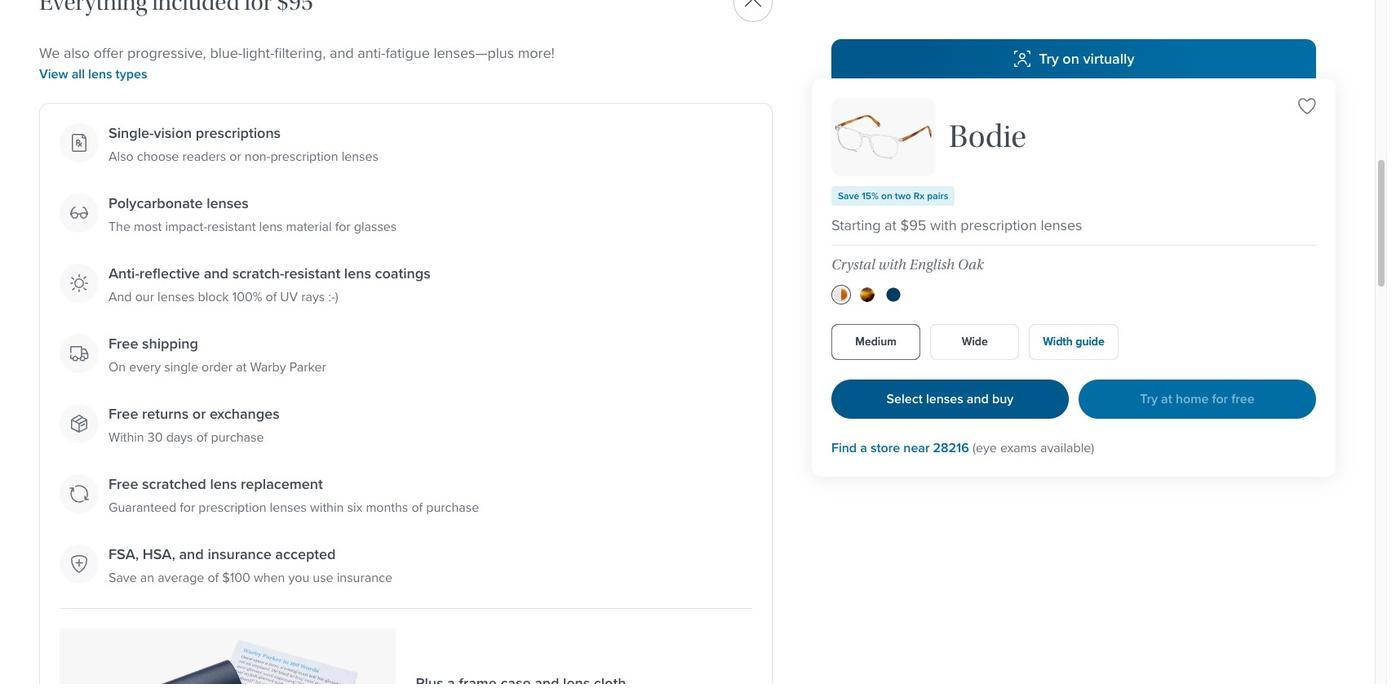 Task type: vqa. For each thing, say whether or not it's contained in the screenshot.


Task type: describe. For each thing, give the bounding box(es) containing it.
single-
[[109, 122, 154, 144]]

28216
[[934, 438, 970, 457]]

select lenses and buy button
[[832, 380, 1069, 419]]

when
[[254, 568, 285, 587]]

save inside fsa, hsa, and insurance accepted save an average of $100 when you use insurance
[[109, 568, 137, 587]]

store
[[871, 438, 901, 457]]

days
[[166, 428, 193, 446]]

exchanges
[[210, 403, 280, 424]]

filtering,
[[275, 42, 326, 64]]

a
[[861, 438, 868, 457]]

and for buy
[[967, 389, 989, 408]]

purchase inside free scratched lens replacement guaranteed for prescription lenses within six months of purchase
[[426, 498, 479, 517]]

reflective
[[139, 263, 200, 284]]

try at home for free button
[[1079, 380, 1317, 419]]

shipping
[[142, 333, 198, 354]]

of inside "anti-reflective and scratch-resistant lens coatings and our lenses block 100% of uv rays :-)"
[[266, 287, 277, 306]]

at for starting
[[885, 215, 897, 236]]

lenses inside free scratched lens replacement guaranteed for prescription lenses within six months of purchase
[[270, 498, 307, 517]]

1 horizontal spatial with
[[931, 215, 957, 236]]

1 vertical spatial with
[[879, 256, 907, 273]]

find
[[832, 438, 857, 457]]

home
[[1176, 389, 1209, 408]]

readers
[[182, 147, 226, 166]]

near
[[904, 438, 930, 457]]

more!
[[518, 42, 555, 64]]

use
[[313, 568, 334, 587]]

lens inside free scratched lens replacement guaranteed for prescription lenses within six months of purchase
[[210, 473, 237, 495]]

light-
[[243, 42, 275, 64]]

buy
[[993, 389, 1014, 408]]

warby
[[250, 357, 286, 376]]

for inside free scratched lens replacement guaranteed for prescription lenses within six months of purchase
[[180, 498, 195, 517]]

oak
[[958, 256, 984, 273]]

order
[[202, 357, 233, 376]]

of inside free scratched lens replacement guaranteed for prescription lenses within six months of purchase
[[412, 498, 423, 517]]

free returns or exchanges within 30 days of purchase
[[109, 403, 280, 446]]

single-vision prescriptions also choose readers or non-prescription lenses
[[109, 122, 379, 166]]

virtually
[[1084, 48, 1135, 69]]

fatigue
[[386, 42, 430, 64]]

lens inside we also offer progressive, blue-light-filtering, and anti-fatigue lenses—plus more! view all lens types
[[88, 64, 112, 83]]

most
[[134, 217, 162, 236]]

lenses inside single-vision prescriptions also choose readers or non-prescription lenses
[[342, 147, 379, 166]]

and for scratch-
[[204, 263, 229, 284]]

we
[[39, 42, 60, 64]]

try on virtually
[[1040, 48, 1135, 69]]

free shipping on every single order at warby parker
[[109, 333, 326, 376]]

at inside free shipping on every single order at warby parker
[[236, 357, 247, 376]]

six
[[347, 498, 363, 517]]

resistant inside "anti-reflective and scratch-resistant lens coatings and our lenses block 100% of uv rays :-)"
[[284, 263, 341, 284]]

starting at $95 with prescription lenses
[[832, 215, 1083, 236]]

)
[[335, 287, 339, 306]]

also
[[64, 42, 90, 64]]

types
[[116, 64, 147, 83]]

find a store near 28216 (eye exams available)
[[832, 438, 1095, 457]]

0 horizontal spatial insurance
[[208, 544, 272, 565]]

fsa,
[[109, 544, 139, 565]]

returns
[[142, 403, 189, 424]]

material
[[286, 217, 332, 236]]

accepted
[[275, 544, 336, 565]]

lens inside "anti-reflective and scratch-resistant lens coatings and our lenses block 100% of uv rays :-)"
[[344, 263, 371, 284]]

free for free shipping
[[109, 333, 138, 354]]

uv
[[280, 287, 298, 306]]

purchase inside free returns or exchanges within 30 days of purchase
[[211, 428, 264, 446]]

guaranteed
[[109, 498, 176, 517]]

the
[[109, 217, 131, 236]]

anti-
[[109, 263, 139, 284]]

also
[[109, 147, 134, 166]]

select
[[887, 389, 923, 408]]

lenses inside "anti-reflective and scratch-resistant lens coatings and our lenses block 100% of uv rays :-)"
[[158, 287, 195, 306]]

$100
[[222, 568, 250, 587]]

view
[[39, 64, 68, 83]]

pairs
[[928, 189, 949, 203]]

average
[[158, 568, 204, 587]]

and
[[109, 287, 132, 306]]

try for try on virtually
[[1040, 48, 1059, 69]]

non-
[[245, 147, 271, 166]]

choose
[[137, 147, 179, 166]]

parker
[[290, 357, 326, 376]]

free
[[1232, 389, 1255, 408]]

of inside fsa, hsa, and insurance accepted save an average of $100 when you use insurance
[[208, 568, 219, 587]]

glasses
[[354, 217, 397, 236]]



Task type: locate. For each thing, give the bounding box(es) containing it.
for inside button
[[1213, 389, 1229, 408]]

1 horizontal spatial save
[[838, 189, 860, 203]]

2 horizontal spatial for
[[1213, 389, 1229, 408]]

0 vertical spatial resistant
[[207, 217, 256, 236]]

months
[[366, 498, 408, 517]]

free for free returns or exchanges
[[109, 403, 138, 424]]

fsa, hsa, and insurance accepted save an average of $100 when you use insurance
[[109, 544, 393, 587]]

scratched
[[142, 473, 206, 495]]

lenses right select
[[926, 389, 964, 408]]

prescription down the prescriptions
[[271, 147, 338, 166]]

polycarbonate
[[109, 193, 203, 214]]

starting
[[832, 215, 881, 236]]

and inside "anti-reflective and scratch-resistant lens coatings and our lenses block 100% of uv rays :-)"
[[204, 263, 229, 284]]

blue-
[[210, 42, 243, 64]]

block
[[198, 287, 229, 306]]

crystal
[[832, 256, 876, 273]]

an
[[140, 568, 154, 587]]

1 horizontal spatial insurance
[[337, 568, 393, 587]]

and for insurance
[[179, 544, 204, 565]]

at right "order" on the bottom of the page
[[236, 357, 247, 376]]

free up within
[[109, 403, 138, 424]]

or inside single-vision prescriptions also choose readers or non-prescription lenses
[[230, 147, 241, 166]]

1 vertical spatial or
[[193, 403, 206, 424]]

single
[[164, 357, 198, 376]]

1 horizontal spatial on
[[1063, 48, 1080, 69]]

0 horizontal spatial try
[[1040, 48, 1059, 69]]

15%
[[862, 189, 879, 203]]

free for free scratched lens replacement
[[109, 473, 138, 495]]

exams
[[1001, 438, 1038, 457]]

1 free from the top
[[109, 333, 138, 354]]

0 horizontal spatial bodie
[[832, 97, 939, 149]]

free scratched lens replacement guaranteed for prescription lenses within six months of purchase
[[109, 473, 479, 517]]

1 horizontal spatial for
[[335, 217, 351, 236]]

2 vertical spatial for
[[180, 498, 195, 517]]

hsa,
[[143, 544, 175, 565]]

30
[[148, 428, 163, 446]]

of left uv
[[266, 287, 277, 306]]

scratch-
[[232, 263, 284, 284]]

lens left coatings
[[344, 263, 371, 284]]

resistant up 'scratch-'
[[207, 217, 256, 236]]

we also offer progressive, blue-light-filtering, and anti-fatigue lenses—plus more! view all lens types
[[39, 42, 555, 83]]

two
[[895, 189, 912, 203]]

3 free from the top
[[109, 473, 138, 495]]

0 horizontal spatial save
[[109, 568, 137, 587]]

of right days at bottom
[[196, 428, 208, 446]]

on
[[1063, 48, 1080, 69], [882, 189, 893, 203]]

with up saltwater-matte button
[[879, 256, 907, 273]]

with
[[931, 215, 957, 236], [879, 256, 907, 273]]

lenses
[[342, 147, 379, 166], [207, 193, 249, 214], [1041, 215, 1083, 236], [158, 287, 195, 306], [926, 389, 964, 408], [270, 498, 307, 517]]

our
[[135, 287, 154, 306]]

find a store near 28216 button
[[832, 438, 970, 457]]

free inside free scratched lens replacement guaranteed for prescription lenses within six months of purchase
[[109, 473, 138, 495]]

try left virtually
[[1040, 48, 1059, 69]]

lenses up impact-
[[207, 193, 249, 214]]

every
[[129, 357, 161, 376]]

lenses inside button
[[926, 389, 964, 408]]

or inside free returns or exchanges within 30 days of purchase
[[193, 403, 206, 424]]

for
[[335, 217, 351, 236], [1213, 389, 1229, 408], [180, 498, 195, 517]]

free up on
[[109, 333, 138, 354]]

purchase down exchanges in the bottom of the page
[[211, 428, 264, 446]]

offer
[[94, 42, 124, 64]]

0 vertical spatial insurance
[[208, 544, 272, 565]]

0 vertical spatial try
[[1040, 48, 1059, 69]]

width
[[1043, 333, 1073, 350], [1043, 333, 1073, 350]]

of
[[266, 287, 277, 306], [196, 428, 208, 446], [412, 498, 423, 517], [208, 568, 219, 587]]

2 free from the top
[[109, 403, 138, 424]]

all
[[72, 64, 85, 83]]

1 horizontal spatial at
[[885, 215, 897, 236]]

on left 'two'
[[882, 189, 893, 203]]

lens
[[88, 64, 112, 83], [259, 217, 283, 236], [344, 263, 371, 284], [210, 473, 237, 495]]

prescription up the oak
[[961, 215, 1037, 236]]

lenses down reflective
[[158, 287, 195, 306]]

1 horizontal spatial resistant
[[284, 263, 341, 284]]

1 vertical spatial purchase
[[426, 498, 479, 517]]

free up "guaranteed"
[[109, 473, 138, 495]]

save 15% on two rx pairs
[[838, 189, 949, 203]]

for left free
[[1213, 389, 1229, 408]]

for down scratched
[[180, 498, 195, 517]]

on left virtually
[[1063, 48, 1080, 69]]

insurance up $100 on the bottom left of the page
[[208, 544, 272, 565]]

0 vertical spatial free
[[109, 333, 138, 354]]

lenses up style options for bodie option group
[[1041, 215, 1083, 236]]

0 horizontal spatial purchase
[[211, 428, 264, 446]]

1 vertical spatial prescription
[[961, 215, 1037, 236]]

2 horizontal spatial at
[[1162, 389, 1173, 408]]

lens right the all
[[88, 64, 112, 83]]

style options for bodie option group
[[832, 285, 1317, 304]]

and left buy
[[967, 389, 989, 408]]

and left "anti-"
[[330, 42, 354, 64]]

free inside free shipping on every single order at warby parker
[[109, 333, 138, 354]]

0 horizontal spatial or
[[193, 403, 206, 424]]

prescriptions
[[196, 122, 281, 144]]

0 horizontal spatial resistant
[[207, 217, 256, 236]]

within
[[310, 498, 344, 517]]

medium
[[856, 333, 897, 350], [856, 333, 897, 350]]

lenses inside polycarbonate lenses the most impact-resistant lens material for glasses
[[207, 193, 249, 214]]

at inside button
[[1162, 389, 1173, 408]]

1 horizontal spatial purchase
[[426, 498, 479, 517]]

prescription inside single-vision prescriptions also choose readers or non-prescription lenses
[[271, 147, 338, 166]]

for left glasses
[[335, 217, 351, 236]]

lenses up glasses
[[342, 147, 379, 166]]

1 vertical spatial resistant
[[284, 263, 341, 284]]

or left non- at top left
[[230, 147, 241, 166]]

0 vertical spatial purchase
[[211, 428, 264, 446]]

frame angle image image
[[832, 98, 936, 176]]

1 vertical spatial try
[[1141, 389, 1158, 408]]

try left "home"
[[1141, 389, 1158, 408]]

and inside fsa, hsa, and insurance accepted save an average of $100 when you use insurance
[[179, 544, 204, 565]]

0 horizontal spatial prescription
[[199, 498, 267, 517]]

1 horizontal spatial try
[[1141, 389, 1158, 408]]

lens right scratched
[[210, 473, 237, 495]]

prescription inside free scratched lens replacement guaranteed for prescription lenses within six months of purchase
[[199, 498, 267, 517]]

resistant inside polycarbonate lenses the most impact-resistant lens material for glasses
[[207, 217, 256, 236]]

try on virtually button
[[832, 39, 1317, 78]]

free
[[109, 333, 138, 354], [109, 403, 138, 424], [109, 473, 138, 495]]

insurance right the use
[[337, 568, 393, 587]]

0 vertical spatial at
[[885, 215, 897, 236]]

crystal with english oak
[[832, 256, 984, 273]]

within
[[109, 428, 144, 446]]

(eye
[[973, 438, 997, 457]]

of right months
[[412, 498, 423, 517]]

at left "home"
[[1162, 389, 1173, 408]]

0 horizontal spatial at
[[236, 357, 247, 376]]

prescription down replacement
[[199, 498, 267, 517]]

medium button
[[832, 324, 921, 360], [832, 324, 921, 360]]

1 horizontal spatial prescription
[[271, 147, 338, 166]]

free inside free returns or exchanges within 30 days of purchase
[[109, 403, 138, 424]]

0 vertical spatial or
[[230, 147, 241, 166]]

crystal with english oak image
[[834, 287, 849, 302]]

prescription
[[271, 147, 338, 166], [961, 215, 1037, 236], [199, 498, 267, 517]]

0 vertical spatial on
[[1063, 48, 1080, 69]]

impact-
[[165, 217, 207, 236]]

try at home for free
[[1141, 389, 1255, 408]]

insurance
[[208, 544, 272, 565], [337, 568, 393, 587]]

0 horizontal spatial on
[[882, 189, 893, 203]]

0 vertical spatial for
[[335, 217, 351, 236]]

saltwater-matte button
[[886, 287, 901, 302]]

with down pairs
[[931, 215, 957, 236]]

at left $95
[[885, 215, 897, 236]]

rye-tortoise button
[[860, 287, 875, 302]]

view all lens types button
[[39, 64, 147, 83]]

1 vertical spatial for
[[1213, 389, 1229, 408]]

of left $100 on the bottom left of the page
[[208, 568, 219, 587]]

1 vertical spatial insurance
[[337, 568, 393, 587]]

anti-reflective and scratch-resistant lens coatings and our lenses block 100% of uv rays :-)
[[109, 263, 431, 306]]

on
[[109, 357, 126, 376]]

2 vertical spatial prescription
[[199, 498, 267, 517]]

$95
[[901, 215, 927, 236]]

english
[[910, 256, 955, 273]]

lenses down replacement
[[270, 498, 307, 517]]

anti-
[[358, 42, 386, 64]]

progressive,
[[127, 42, 206, 64]]

0 vertical spatial with
[[931, 215, 957, 236]]

on inside button
[[1063, 48, 1080, 69]]

1 vertical spatial on
[[882, 189, 893, 203]]

2 horizontal spatial prescription
[[961, 215, 1037, 236]]

replacement
[[241, 473, 323, 495]]

1 vertical spatial at
[[236, 357, 247, 376]]

you
[[289, 568, 310, 587]]

0 vertical spatial prescription
[[271, 147, 338, 166]]

and inside we also offer progressive, blue-light-filtering, and anti-fatigue lenses—plus more! view all lens types
[[330, 42, 354, 64]]

1 vertical spatial save
[[109, 568, 137, 587]]

at for try
[[1162, 389, 1173, 408]]

rays
[[301, 287, 325, 306]]

1 vertical spatial free
[[109, 403, 138, 424]]

wide
[[962, 333, 988, 350], [962, 333, 988, 350]]

and up block
[[204, 263, 229, 284]]

select lenses and buy
[[887, 389, 1014, 408]]

lens inside polycarbonate lenses the most impact-resistant lens material for glasses
[[259, 217, 283, 236]]

available)
[[1041, 438, 1095, 457]]

resistant
[[207, 217, 256, 236], [284, 263, 341, 284]]

try for try at home for free
[[1141, 389, 1158, 408]]

save left 15% at the right top of page
[[838, 189, 860, 203]]

try
[[1040, 48, 1059, 69], [1141, 389, 1158, 408]]

coatings
[[375, 263, 431, 284]]

100%
[[232, 287, 262, 306]]

0 vertical spatial save
[[838, 189, 860, 203]]

and up average
[[179, 544, 204, 565]]

save down the fsa,
[[109, 568, 137, 587]]

resistant up the rays
[[284, 263, 341, 284]]

lenses—plus
[[434, 42, 514, 64]]

and inside "select lenses and buy" button
[[967, 389, 989, 408]]

2 vertical spatial free
[[109, 473, 138, 495]]

2 vertical spatial at
[[1162, 389, 1173, 408]]

crystal-with-english-oak button
[[834, 287, 849, 302]]

0 horizontal spatial for
[[180, 498, 195, 517]]

polycarbonate lenses the most impact-resistant lens material for glasses
[[109, 193, 397, 236]]

purchase right months
[[426, 498, 479, 517]]

0 horizontal spatial with
[[879, 256, 907, 273]]

guide
[[1076, 333, 1105, 350], [1076, 333, 1105, 350]]

rx
[[914, 189, 925, 203]]

:-
[[328, 287, 335, 306]]

or up days at bottom
[[193, 403, 206, 424]]

vision
[[154, 122, 192, 144]]

save
[[838, 189, 860, 203], [109, 568, 137, 587]]

1 horizontal spatial bodie
[[949, 118, 1027, 155]]

and
[[330, 42, 354, 64], [204, 263, 229, 284], [967, 389, 989, 408], [179, 544, 204, 565]]

for inside polycarbonate lenses the most impact-resistant lens material for glasses
[[335, 217, 351, 236]]

1 horizontal spatial or
[[230, 147, 241, 166]]

lens left material
[[259, 217, 283, 236]]

of inside free returns or exchanges within 30 days of purchase
[[196, 428, 208, 446]]



